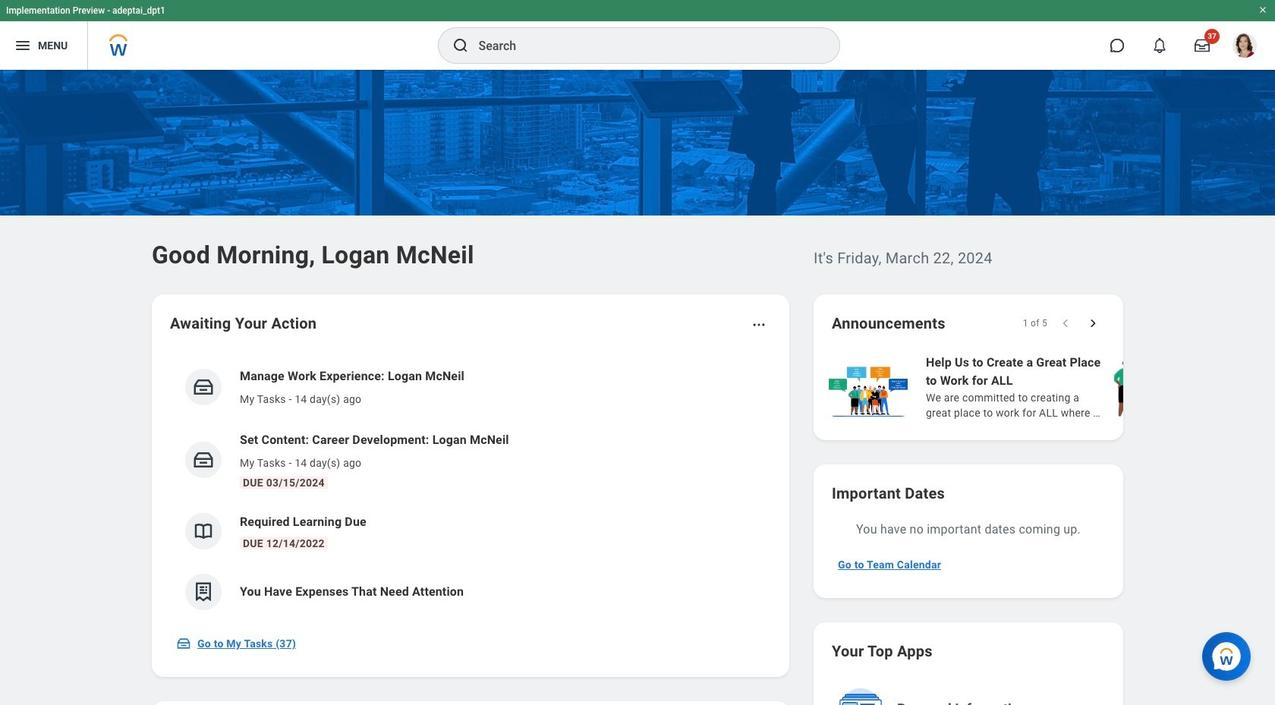 Task type: vqa. For each thing, say whether or not it's contained in the screenshot.
chevron right small image
yes



Task type: describe. For each thing, give the bounding box(es) containing it.
1 horizontal spatial list
[[826, 352, 1276, 422]]

1 vertical spatial inbox image
[[192, 449, 215, 472]]

inbox large image
[[1195, 38, 1211, 53]]

profile logan mcneil image
[[1233, 33, 1258, 61]]

notifications large image
[[1153, 38, 1168, 53]]

justify image
[[14, 36, 32, 55]]

Search Workday  search field
[[479, 29, 808, 62]]

book open image
[[192, 520, 215, 543]]

search image
[[452, 36, 470, 55]]

chevron left small image
[[1059, 316, 1074, 331]]



Task type: locate. For each thing, give the bounding box(es) containing it.
chevron right small image
[[1086, 316, 1101, 331]]

related actions image
[[752, 317, 767, 333]]

close environment banner image
[[1259, 5, 1268, 14]]

banner
[[0, 0, 1276, 70]]

dashboard expenses image
[[192, 581, 215, 604]]

0 horizontal spatial list
[[170, 355, 772, 623]]

status
[[1024, 317, 1048, 330]]

0 vertical spatial inbox image
[[192, 376, 215, 399]]

inbox image
[[192, 376, 215, 399], [192, 449, 215, 472], [176, 636, 191, 652]]

2 vertical spatial inbox image
[[176, 636, 191, 652]]

list
[[826, 352, 1276, 422], [170, 355, 772, 623]]

main content
[[0, 70, 1276, 706]]



